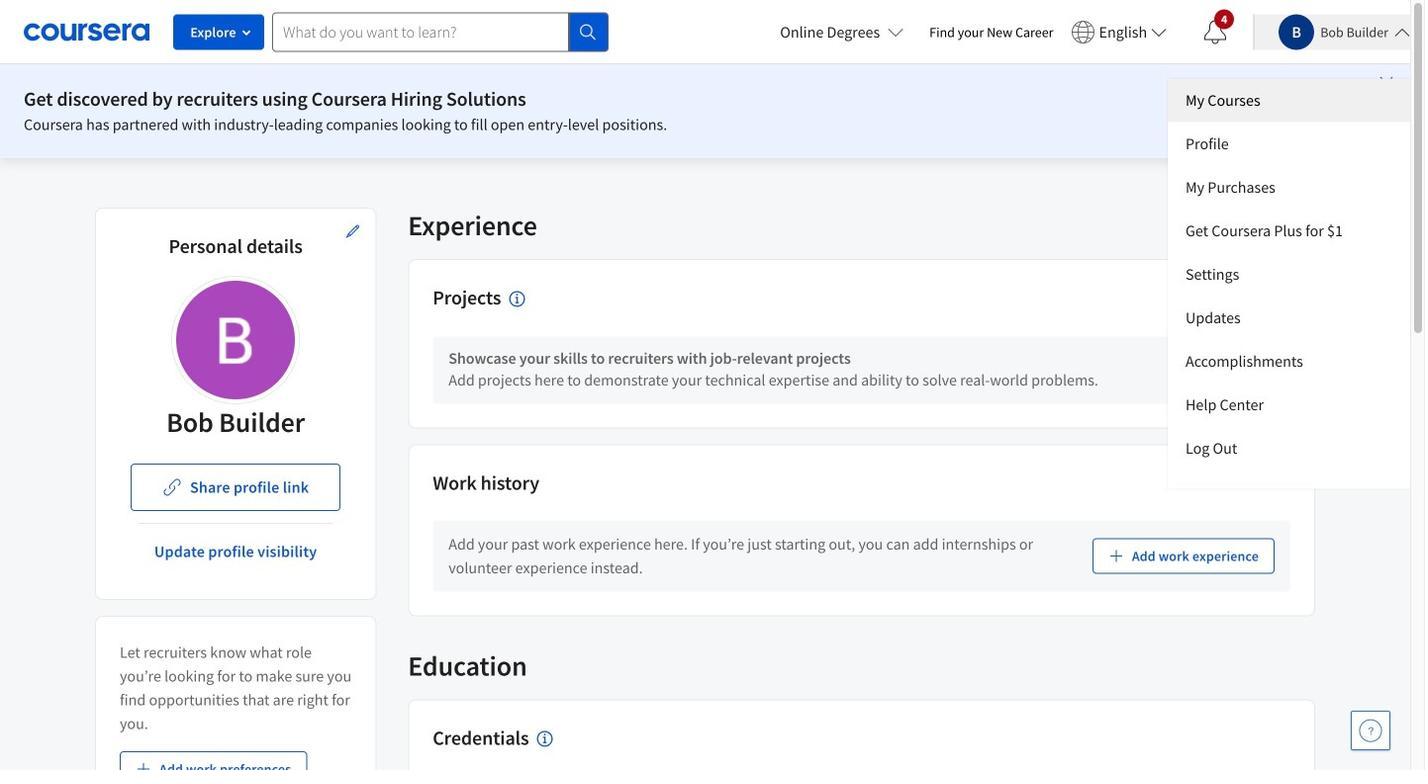 Task type: vqa. For each thing, say whether or not it's contained in the screenshot.
'Edit personal details.' icon
yes



Task type: locate. For each thing, give the bounding box(es) containing it.
coursera image
[[24, 16, 149, 48]]

menu
[[1168, 79, 1410, 489]]

information about credentials section image
[[537, 732, 553, 748]]

None search field
[[272, 12, 609, 52]]

profile photo image
[[176, 281, 295, 400]]



Task type: describe. For each thing, give the bounding box(es) containing it.
information about the projects section image
[[509, 291, 525, 307]]

help center image
[[1359, 720, 1383, 743]]

edit personal details. image
[[345, 224, 360, 240]]

What do you want to learn? text field
[[272, 12, 569, 52]]



